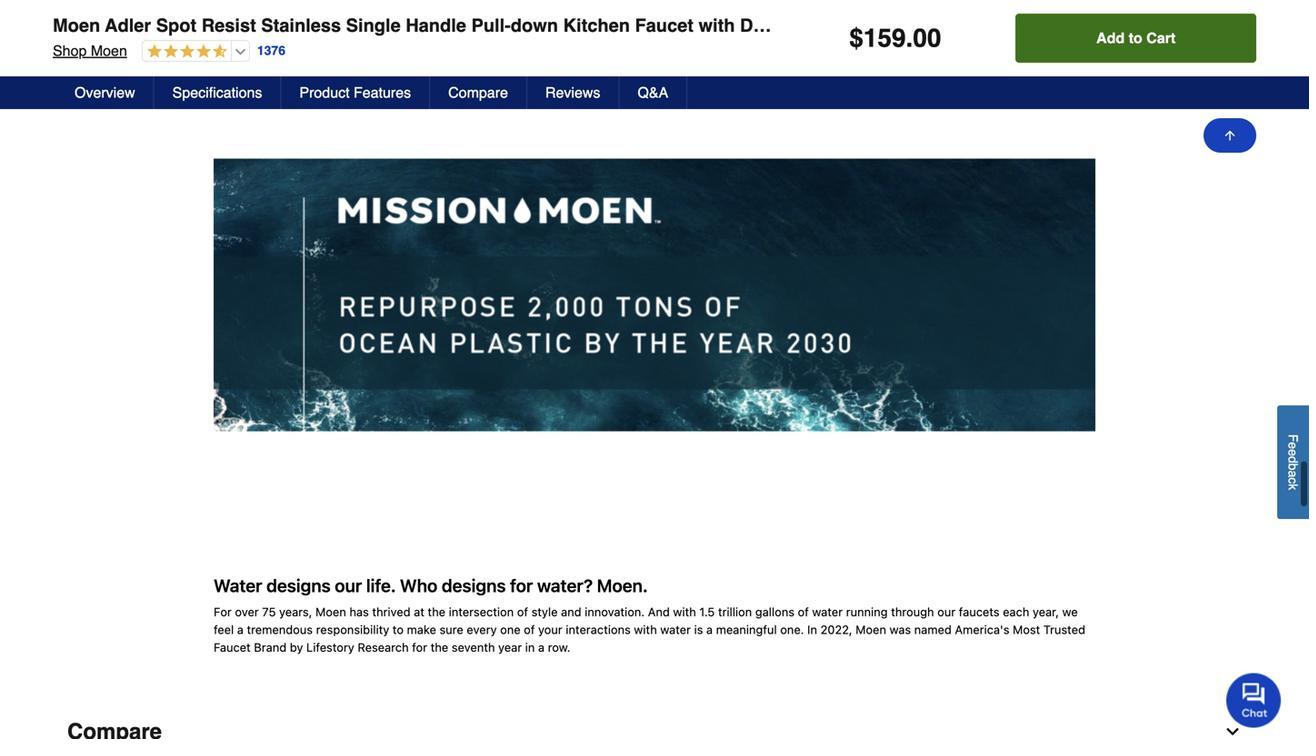 Task type: describe. For each thing, give the bounding box(es) containing it.
features
[[354, 84, 411, 101]]

f e e d b a c k button
[[1278, 405, 1309, 519]]

compare button
[[430, 76, 527, 109]]

add
[[1097, 30, 1125, 46]]

00
[[913, 24, 941, 53]]

overview
[[75, 84, 135, 101]]

stainless
[[261, 15, 341, 36]]

kitchen
[[563, 15, 630, 36]]

f e e d b a c k
[[1286, 434, 1301, 490]]

down
[[511, 15, 558, 36]]

spot
[[156, 15, 197, 36]]

q&a button
[[620, 76, 688, 109]]

chat invite button image
[[1227, 672, 1282, 728]]

.
[[906, 24, 913, 53]]

shop moen
[[53, 42, 127, 59]]

chevron down image
[[1224, 723, 1242, 739]]

plate
[[789, 15, 832, 36]]

faucet
[[635, 15, 694, 36]]

reviews
[[546, 84, 600, 101]]

compare
[[448, 84, 508, 101]]

single
[[346, 15, 401, 36]]

q&a
[[638, 84, 668, 101]]

product
[[300, 84, 350, 101]]



Task type: locate. For each thing, give the bounding box(es) containing it.
1 vertical spatial moen
[[91, 42, 127, 59]]

b
[[1286, 463, 1301, 470]]

specifications button
[[154, 76, 281, 109]]

resist
[[202, 15, 256, 36]]

adler
[[105, 15, 151, 36]]

product features
[[300, 84, 411, 101]]

product features button
[[281, 76, 430, 109]]

e up the b
[[1286, 449, 1301, 456]]

overview button
[[56, 76, 154, 109]]

4.6 stars image
[[143, 44, 227, 60]]

159
[[864, 24, 906, 53]]

d
[[1286, 456, 1301, 463]]

moen adler spot resist stainless single handle pull-down kitchen faucet with deck plate
[[53, 15, 832, 36]]

k
[[1286, 484, 1301, 490]]

a
[[1286, 470, 1301, 477]]

1376
[[257, 43, 286, 58]]

f
[[1286, 434, 1301, 442]]

specifications
[[172, 84, 262, 101]]

e up the d
[[1286, 442, 1301, 449]]

shop
[[53, 42, 87, 59]]

add to cart
[[1097, 30, 1176, 46]]

moen
[[53, 15, 100, 36], [91, 42, 127, 59]]

1 e from the top
[[1286, 442, 1301, 449]]

with
[[699, 15, 735, 36]]

2 e from the top
[[1286, 449, 1301, 456]]

deck
[[740, 15, 784, 36]]

$
[[849, 24, 864, 53]]

e
[[1286, 442, 1301, 449], [1286, 449, 1301, 456]]

moen down adler
[[91, 42, 127, 59]]

add to cart button
[[1016, 14, 1257, 63]]

handle
[[406, 15, 466, 36]]

reviews button
[[527, 76, 620, 109]]

c
[[1286, 477, 1301, 484]]

0 vertical spatial moen
[[53, 15, 100, 36]]

arrow up image
[[1223, 128, 1238, 143]]

moen up shop
[[53, 15, 100, 36]]

cart
[[1147, 30, 1176, 46]]

to
[[1129, 30, 1143, 46]]

$ 159 . 00
[[849, 24, 941, 53]]

pull-
[[471, 15, 511, 36]]



Task type: vqa. For each thing, say whether or not it's contained in the screenshot.
MOEN ADLER SPOT RESIST STAINLESS SINGLE HANDLE PULL-DOWN KITCHEN FAUCET WITH DECK PLATE
yes



